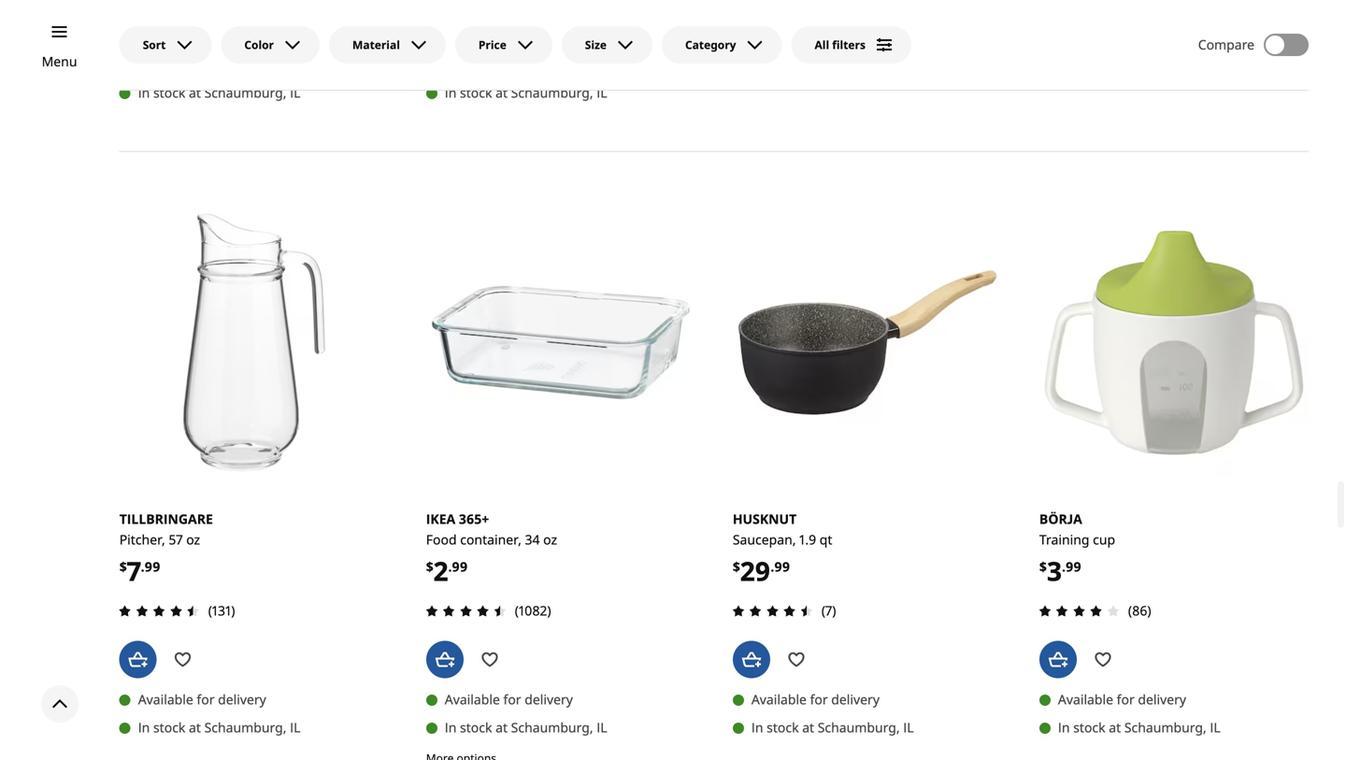 Task type: describe. For each thing, give the bounding box(es) containing it.
review: 4.7 out of 5 stars. total reviews: 131 image
[[114, 600, 204, 622]]

material
[[353, 37, 400, 52]]

husknut
[[733, 510, 797, 528]]

price
[[479, 37, 507, 52]]

$ inside tillbringare pitcher, 57 oz $ 7 . 99
[[119, 558, 127, 575]]

filters
[[832, 37, 866, 52]]

qt
[[820, 531, 833, 549]]

container,
[[460, 531, 522, 549]]

available down review: 4.7 out of 5 stars. total reviews: 131 image
[[138, 691, 193, 708]]

34
[[525, 531, 540, 549]]

for down (1082)
[[504, 691, 521, 708]]

99 inside husknut saucepan, 1.9 qt $ 29 . 99
[[775, 558, 790, 575]]

tillbringare
[[119, 510, 213, 528]]

available down review: 4.7 out of 5 stars. total reviews: 1082 image
[[445, 691, 500, 708]]

training
[[1040, 531, 1090, 549]]

99 inside börja training cup $ 3 . 99
[[1066, 558, 1082, 575]]

for down the price
[[504, 56, 521, 73]]

tillbringare pitcher, 57 oz $ 7 . 99
[[119, 510, 213, 589]]

available left all
[[752, 43, 807, 60]]

$ inside ikea 365+ food container, 34 oz $ 2 . 99
[[426, 558, 434, 575]]

. inside ikea 365+ food container, 34 oz $ 2 . 99
[[448, 558, 452, 575]]

sort
[[143, 37, 166, 52]]

(1082)
[[515, 602, 551, 620]]

available down the price
[[445, 56, 500, 73]]

category
[[685, 37, 736, 52]]

oz inside ikea 365+ food container, 34 oz $ 2 . 99
[[543, 531, 557, 549]]

all filters button
[[792, 26, 912, 64]]

1.9
[[800, 531, 816, 549]]

available down review: 4.6 out of 5 stars. total reviews: 7 image
[[752, 691, 807, 708]]

3
[[1047, 553, 1062, 589]]

cup
[[1093, 531, 1116, 549]]

compare
[[1198, 36, 1255, 53]]

$ inside börja training cup $ 3 . 99
[[1040, 558, 1047, 575]]



Task type: vqa. For each thing, say whether or not it's contained in the screenshot.


Task type: locate. For each thing, give the bounding box(es) containing it.
99 inside ikea 365+ food container, 34 oz $ 2 . 99
[[452, 558, 468, 575]]

il
[[1210, 50, 1221, 68], [290, 84, 301, 102], [597, 84, 607, 102], [290, 719, 301, 736], [597, 719, 607, 736], [904, 719, 914, 736], [1210, 719, 1221, 736]]

1 horizontal spatial oz
[[543, 531, 557, 549]]

$ down food at the bottom of page
[[426, 558, 434, 575]]

available down sort
[[138, 56, 193, 73]]

for left filters
[[810, 43, 828, 60]]

2 oz from the left
[[543, 531, 557, 549]]

4 99 from the left
[[1066, 558, 1082, 575]]

review: 4.6 out of 5 stars. total reviews: 7 image
[[727, 600, 818, 622]]

all filters
[[815, 37, 866, 52]]

pitcher,
[[119, 531, 165, 549]]

category button
[[662, 26, 782, 64]]

available for delivery
[[752, 43, 880, 60], [138, 56, 266, 73], [445, 56, 573, 73], [138, 691, 266, 708], [445, 691, 573, 708], [752, 691, 880, 708], [1058, 691, 1187, 708]]

husknut saucepan, 1.9 qt $ 29 . 99
[[733, 510, 833, 589]]

oz
[[186, 531, 200, 549], [543, 531, 557, 549]]

99 right 7
[[145, 558, 160, 575]]

ikea 365+ food container, 34 oz $ 2 . 99
[[426, 510, 557, 589]]

. inside husknut saucepan, 1.9 qt $ 29 . 99
[[771, 558, 775, 575]]

available down the review: 4.2 out of 5 stars. total reviews: 86 image
[[1058, 691, 1114, 708]]

menu
[[42, 52, 77, 70]]

365+
[[459, 510, 489, 528]]

2 $ from the left
[[426, 558, 434, 575]]

99 right 29
[[775, 558, 790, 575]]

. down food at the bottom of page
[[448, 558, 452, 575]]

4 . from the left
[[1062, 558, 1066, 575]]

3 $ from the left
[[733, 558, 740, 575]]

. inside tillbringare pitcher, 57 oz $ 7 . 99
[[141, 558, 145, 575]]

1 $ from the left
[[119, 558, 127, 575]]

for down (131)
[[197, 691, 215, 708]]

1 oz from the left
[[186, 531, 200, 549]]

ikea
[[426, 510, 456, 528]]

(7)
[[822, 602, 836, 620]]

schaumburg,
[[1125, 50, 1207, 68], [204, 84, 287, 102], [511, 84, 593, 102], [204, 719, 287, 736], [511, 719, 593, 736], [818, 719, 900, 736], [1125, 719, 1207, 736]]

. inside börja training cup $ 3 . 99
[[1062, 558, 1066, 575]]

delivery
[[832, 43, 880, 60], [218, 56, 266, 73], [525, 56, 573, 73], [218, 691, 266, 708], [525, 691, 573, 708], [832, 691, 880, 708], [1138, 691, 1187, 708]]

oz right 57
[[186, 531, 200, 549]]

$
[[119, 558, 127, 575], [426, 558, 434, 575], [733, 558, 740, 575], [1040, 558, 1047, 575]]

.
[[141, 558, 145, 575], [448, 558, 452, 575], [771, 558, 775, 575], [1062, 558, 1066, 575]]

2 99 from the left
[[452, 558, 468, 575]]

oz right 34 at bottom
[[543, 531, 557, 549]]

(131)
[[208, 602, 235, 620]]

2
[[434, 553, 448, 589]]

99 inside tillbringare pitcher, 57 oz $ 7 . 99
[[145, 558, 160, 575]]

available
[[752, 43, 807, 60], [138, 56, 193, 73], [445, 56, 500, 73], [138, 691, 193, 708], [445, 691, 500, 708], [752, 691, 807, 708], [1058, 691, 1114, 708]]

size
[[585, 37, 607, 52]]

99 right 2
[[452, 558, 468, 575]]

99
[[145, 558, 160, 575], [452, 558, 468, 575], [775, 558, 790, 575], [1066, 558, 1082, 575]]

$ down saucepan,
[[733, 558, 740, 575]]

all
[[815, 37, 829, 52]]

57
[[169, 531, 183, 549]]

1 . from the left
[[141, 558, 145, 575]]

material button
[[329, 26, 446, 64]]

. down training
[[1062, 558, 1066, 575]]

at
[[1109, 50, 1121, 68], [189, 84, 201, 102], [496, 84, 508, 102], [189, 719, 201, 736], [496, 719, 508, 736], [802, 719, 815, 736], [1109, 719, 1121, 736]]

food
[[426, 531, 457, 549]]

$ down training
[[1040, 558, 1047, 575]]

color
[[244, 37, 274, 52]]

. down saucepan,
[[771, 558, 775, 575]]

for down (7)
[[810, 691, 828, 708]]

for
[[810, 43, 828, 60], [197, 56, 215, 73], [504, 56, 521, 73], [197, 691, 215, 708], [504, 691, 521, 708], [810, 691, 828, 708], [1117, 691, 1135, 708]]

menu button
[[42, 51, 77, 72]]

for left color popup button
[[197, 56, 215, 73]]

$ inside husknut saucepan, 1.9 qt $ 29 . 99
[[733, 558, 740, 575]]

price button
[[455, 26, 552, 64]]

2 . from the left
[[448, 558, 452, 575]]

size button
[[562, 26, 653, 64]]

saucepan,
[[733, 531, 796, 549]]

3 . from the left
[[771, 558, 775, 575]]

7
[[127, 553, 141, 589]]

börja training cup $ 3 . 99
[[1040, 510, 1116, 589]]

in
[[1058, 50, 1070, 68], [138, 84, 150, 102], [445, 84, 457, 102], [138, 719, 150, 736], [445, 719, 457, 736], [752, 719, 763, 736], [1058, 719, 1070, 736]]

99 right "3"
[[1066, 558, 1082, 575]]

$ down the pitcher, in the bottom of the page
[[119, 558, 127, 575]]

börja
[[1040, 510, 1083, 528]]

oz inside tillbringare pitcher, 57 oz $ 7 . 99
[[186, 531, 200, 549]]

in stock at schaumburg, il
[[1058, 50, 1221, 68], [138, 84, 301, 102], [445, 84, 607, 102], [138, 719, 301, 736], [445, 719, 607, 736], [752, 719, 914, 736], [1058, 719, 1221, 736]]

stock
[[1074, 50, 1106, 68], [153, 84, 186, 102], [460, 84, 492, 102], [153, 719, 186, 736], [460, 719, 492, 736], [767, 719, 799, 736], [1074, 719, 1106, 736]]

(86)
[[1129, 602, 1152, 620]]

review: 4.2 out of 5 stars. total reviews: 86 image
[[1034, 600, 1125, 622]]

sort button
[[119, 26, 212, 64]]

0 horizontal spatial oz
[[186, 531, 200, 549]]

3 99 from the left
[[775, 558, 790, 575]]

. down the pitcher, in the bottom of the page
[[141, 558, 145, 575]]

review: 4.7 out of 5 stars. total reviews: 1082 image
[[421, 600, 511, 622]]

color button
[[221, 26, 320, 64]]

1 99 from the left
[[145, 558, 160, 575]]

for down (86)
[[1117, 691, 1135, 708]]

29
[[740, 553, 771, 589]]

4 $ from the left
[[1040, 558, 1047, 575]]



